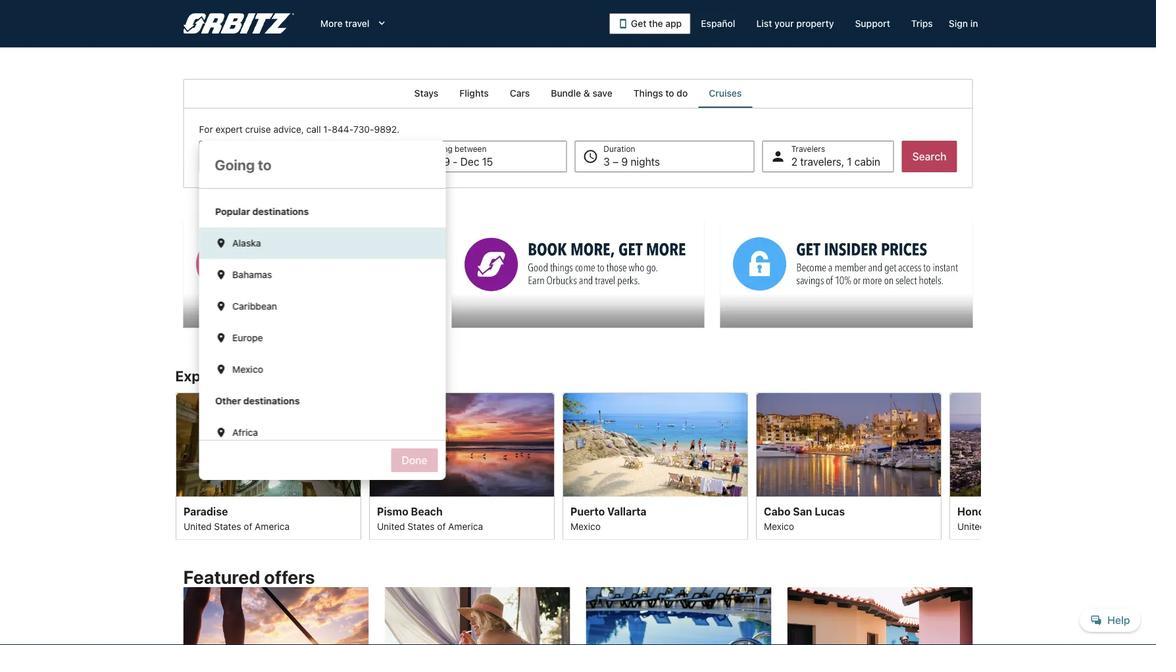 Task type: describe. For each thing, give the bounding box(es) containing it.
list
[[757, 18, 773, 29]]

nov 29 - dec 15
[[416, 156, 493, 168]]

paradise united states of america
[[183, 506, 289, 532]]

popular
[[215, 206, 250, 217]]

other
[[215, 396, 241, 407]]

honolulu
[[958, 506, 1003, 518]]

america inside the pismo beach united states of america
[[448, 521, 483, 532]]

cabo san lucas mexico
[[764, 506, 845, 532]]

america for paradise
[[255, 521, 289, 532]]

honolulu united states of america
[[958, 506, 1064, 532]]

united for paradise
[[183, 521, 211, 532]]

cabo
[[764, 506, 791, 518]]

cars
[[510, 88, 530, 99]]

marina cabo san lucas which includes a marina, a coastal town and night scenes image
[[756, 393, 942, 497]]

explore stays in trending destinations
[[175, 368, 428, 385]]

america for honolulu
[[1029, 521, 1064, 532]]

cabin
[[855, 156, 881, 168]]

featured offers
[[183, 567, 315, 588]]

pismo beach united states of america
[[377, 506, 483, 532]]

featured offers region
[[175, 559, 981, 646]]

-
[[453, 156, 458, 168]]

things to do link
[[623, 79, 699, 108]]

puerto vallarta mexico
[[571, 506, 647, 532]]

get the app
[[631, 18, 682, 29]]

bundle & save
[[551, 88, 613, 99]]

in inside dropdown button
[[971, 18, 979, 29]]

small image for europe
[[215, 333, 227, 344]]

844-
[[332, 124, 354, 135]]

makiki - lower punchbowl - tantalus showing landscape views, a sunset and a city image
[[950, 393, 1136, 497]]

download the app button image
[[618, 18, 629, 29]]

pismo beach featuring a sunset, views and tropical scenes image
[[369, 393, 555, 497]]

2 opens in a new window image from the left
[[451, 220, 463, 232]]

sign
[[949, 18, 969, 29]]

show previous card image
[[168, 459, 183, 475]]

travelers,
[[801, 156, 845, 168]]

stays
[[229, 368, 266, 385]]

trips
[[912, 18, 934, 29]]

lucas
[[815, 506, 845, 518]]

beach
[[411, 506, 443, 518]]

puerto
[[571, 506, 605, 518]]

2 travelers, 1 cabin button
[[763, 141, 895, 173]]

more
[[321, 18, 343, 29]]

3 – 9 nights
[[604, 156, 660, 168]]

nov
[[416, 156, 435, 168]]

small image for mexico
[[215, 364, 227, 376]]

expert
[[216, 124, 243, 135]]

3 – 9 nights button
[[575, 141, 755, 173]]

call
[[307, 124, 321, 135]]

paradise
[[183, 506, 228, 518]]

featured offers main content
[[0, 79, 1157, 646]]

featured
[[183, 567, 260, 588]]

español
[[701, 18, 736, 29]]

for
[[199, 124, 213, 135]]

1
[[848, 156, 852, 168]]

of for paradise
[[244, 521, 252, 532]]

orbitz logo image
[[183, 13, 294, 34]]

property
[[797, 18, 835, 29]]

search button
[[903, 141, 958, 173]]

29
[[438, 156, 450, 168]]

search
[[913, 150, 947, 163]]

sign in button
[[944, 12, 984, 36]]

nov 29 - dec 15 button
[[387, 141, 567, 173]]

small image for africa
[[215, 427, 227, 439]]

3
[[604, 156, 610, 168]]

small image for bahamas
[[215, 269, 227, 281]]

caribbean
[[232, 301, 277, 312]]

9892.
[[374, 124, 400, 135]]

–
[[613, 156, 619, 168]]

trending
[[284, 368, 341, 385]]

2
[[792, 156, 798, 168]]

bahamas
[[232, 270, 272, 281]]



Task type: vqa. For each thing, say whether or not it's contained in the screenshot.
Cabo San Lucas Mexico on the bottom right
yes



Task type: locate. For each thing, give the bounding box(es) containing it.
9
[[622, 156, 628, 168]]

730-
[[354, 124, 374, 135]]

more travel
[[321, 18, 370, 29]]

in right sign
[[971, 18, 979, 29]]

in
[[971, 18, 979, 29], [269, 368, 281, 385]]

2 states from the left
[[408, 521, 435, 532]]

small image
[[215, 238, 227, 250], [215, 364, 227, 376], [215, 427, 227, 439]]

1 opens in a new window image from the left
[[183, 220, 195, 232]]

2 united from the left
[[377, 521, 405, 532]]

small image left 'stays'
[[215, 364, 227, 376]]

popular destinations
[[215, 206, 309, 217]]

america
[[255, 521, 289, 532], [448, 521, 483, 532], [1029, 521, 1064, 532]]

tab list containing stays
[[183, 79, 974, 108]]

tab list inside featured offers main content
[[183, 79, 974, 108]]

15
[[482, 156, 493, 168]]

of inside paradise united states of america
[[244, 521, 252, 532]]

sign in
[[949, 18, 979, 29]]

small image for caribbean
[[215, 301, 227, 313]]

get
[[631, 18, 647, 29]]

trips link
[[901, 12, 944, 36]]

2 horizontal spatial mexico
[[764, 521, 794, 532]]

1 vertical spatial in
[[269, 368, 281, 385]]

0 horizontal spatial america
[[255, 521, 289, 532]]

2 travelers, 1 cabin
[[792, 156, 881, 168]]

small image left bahamas
[[215, 269, 227, 281]]

0 horizontal spatial mexico
[[232, 364, 263, 375]]

1 small image from the top
[[215, 269, 227, 281]]

get the app link
[[610, 13, 691, 34]]

mexico down europe
[[232, 364, 263, 375]]

states for honolulu
[[988, 521, 1015, 532]]

more travel button
[[310, 12, 399, 36]]

united down pismo at bottom
[[377, 521, 405, 532]]

things
[[634, 88, 664, 99]]

of for honolulu
[[1018, 521, 1027, 532]]

2 horizontal spatial united
[[958, 521, 986, 532]]

explore
[[175, 368, 226, 385]]

support link
[[845, 12, 901, 36]]

states inside honolulu united states of america
[[988, 521, 1015, 532]]

the
[[649, 18, 664, 29]]

2 vertical spatial destinations
[[243, 396, 300, 407]]

of inside the pismo beach united states of america
[[437, 521, 446, 532]]

1 horizontal spatial opens in a new window image
[[451, 220, 463, 232]]

2 vertical spatial small image
[[215, 333, 227, 344]]

of
[[244, 521, 252, 532], [437, 521, 446, 532], [1018, 521, 1027, 532]]

in inside featured offers main content
[[269, 368, 281, 385]]

save
[[593, 88, 613, 99]]

nights
[[631, 156, 660, 168]]

opens in a new window image
[[183, 220, 195, 232], [451, 220, 463, 232]]

destinations for other destinations
[[243, 396, 300, 407]]

2 america from the left
[[448, 521, 483, 532]]

mexico down cabo
[[764, 521, 794, 532]]

1-
[[324, 124, 332, 135]]

states for paradise
[[214, 521, 241, 532]]

cars link
[[500, 79, 541, 108]]

3 small image from the top
[[215, 427, 227, 439]]

other destinations
[[215, 396, 300, 407]]

1 vertical spatial destinations
[[345, 368, 428, 385]]

1 of from the left
[[244, 521, 252, 532]]

small image for alaska
[[215, 238, 227, 250]]

europe
[[232, 333, 263, 344]]

travel
[[345, 18, 370, 29]]

united for honolulu
[[958, 521, 986, 532]]

1 states from the left
[[214, 521, 241, 532]]

united down paradise
[[183, 521, 211, 532]]

tab list
[[183, 79, 974, 108]]

united
[[183, 521, 211, 532], [377, 521, 405, 532], [958, 521, 986, 532]]

small image left africa
[[215, 427, 227, 439]]

2 small image from the top
[[215, 301, 227, 313]]

stays
[[415, 88, 439, 99]]

puerto vallarta showing a beach, general coastal views and kayaking or canoeing image
[[563, 393, 748, 497]]

1 horizontal spatial united
[[377, 521, 405, 532]]

cruises
[[709, 88, 742, 99]]

vallarta
[[607, 506, 647, 518]]

1 united from the left
[[183, 521, 211, 532]]

list your property
[[757, 18, 835, 29]]

of inside honolulu united states of america
[[1018, 521, 1027, 532]]

america inside paradise united states of america
[[255, 521, 289, 532]]

states inside paradise united states of america
[[214, 521, 241, 532]]

united inside paradise united states of america
[[183, 521, 211, 532]]

2 of from the left
[[437, 521, 446, 532]]

1 horizontal spatial states
[[408, 521, 435, 532]]

mexico down puerto at the bottom of the page
[[571, 521, 601, 532]]

&
[[584, 88, 591, 99]]

states inside the pismo beach united states of america
[[408, 521, 435, 532]]

flights link
[[449, 79, 500, 108]]

united inside honolulu united states of america
[[958, 521, 986, 532]]

states down honolulu
[[988, 521, 1015, 532]]

1 vertical spatial small image
[[215, 301, 227, 313]]

3 states from the left
[[988, 521, 1015, 532]]

small image left europe
[[215, 333, 227, 344]]

0 vertical spatial small image
[[215, 269, 227, 281]]

3 of from the left
[[1018, 521, 1027, 532]]

0 horizontal spatial in
[[269, 368, 281, 385]]

united inside the pismo beach united states of america
[[377, 521, 405, 532]]

1 small image from the top
[[215, 238, 227, 250]]

support
[[856, 18, 891, 29]]

states down beach
[[408, 521, 435, 532]]

0 horizontal spatial of
[[244, 521, 252, 532]]

0 horizontal spatial opens in a new window image
[[183, 220, 195, 232]]

show next card image
[[974, 459, 989, 475]]

offers
[[264, 567, 315, 588]]

2 horizontal spatial america
[[1029, 521, 1064, 532]]

bundle & save link
[[541, 79, 623, 108]]

pismo
[[377, 506, 408, 518]]

1 vertical spatial small image
[[215, 364, 227, 376]]

destinations
[[252, 206, 309, 217], [345, 368, 428, 385], [243, 396, 300, 407]]

advice,
[[274, 124, 304, 135]]

mexico inside the "puerto vallarta mexico"
[[571, 521, 601, 532]]

things to do
[[634, 88, 688, 99]]

0 vertical spatial in
[[971, 18, 979, 29]]

español button
[[691, 12, 746, 36]]

destinations for popular destinations
[[252, 206, 309, 217]]

bundle
[[551, 88, 582, 99]]

3 america from the left
[[1029, 521, 1064, 532]]

las vegas featuring interior views image
[[175, 393, 361, 497]]

3 united from the left
[[958, 521, 986, 532]]

cruise
[[245, 124, 271, 135]]

san
[[793, 506, 813, 518]]

2 horizontal spatial of
[[1018, 521, 1027, 532]]

2 vertical spatial small image
[[215, 427, 227, 439]]

0 vertical spatial destinations
[[252, 206, 309, 217]]

3 small image from the top
[[215, 333, 227, 344]]

flights
[[460, 88, 489, 99]]

cruises link
[[699, 79, 753, 108]]

small image
[[215, 269, 227, 281], [215, 301, 227, 313], [215, 333, 227, 344]]

africa
[[232, 428, 258, 439]]

0 vertical spatial small image
[[215, 238, 227, 250]]

dec
[[461, 156, 480, 168]]

1 horizontal spatial america
[[448, 521, 483, 532]]

1 america from the left
[[255, 521, 289, 532]]

0 horizontal spatial states
[[214, 521, 241, 532]]

to
[[666, 88, 675, 99]]

2 horizontal spatial states
[[988, 521, 1015, 532]]

0 horizontal spatial united
[[183, 521, 211, 532]]

for expert cruise advice, call 1-844-730-9892.
[[199, 124, 400, 135]]

america inside honolulu united states of america
[[1029, 521, 1064, 532]]

1 horizontal spatial of
[[437, 521, 446, 532]]

list your property link
[[746, 12, 845, 36]]

mexico
[[232, 364, 263, 375], [571, 521, 601, 532], [764, 521, 794, 532]]

do
[[677, 88, 688, 99]]

united down honolulu
[[958, 521, 986, 532]]

mexico inside the cabo san lucas mexico
[[764, 521, 794, 532]]

1 horizontal spatial mexico
[[571, 521, 601, 532]]

1 horizontal spatial in
[[971, 18, 979, 29]]

states down paradise
[[214, 521, 241, 532]]

your
[[775, 18, 795, 29]]

states
[[214, 521, 241, 532], [408, 521, 435, 532], [988, 521, 1015, 532]]

2 small image from the top
[[215, 364, 227, 376]]

app
[[666, 18, 682, 29]]

Going to text field
[[199, 141, 446, 188]]

stays link
[[404, 79, 449, 108]]

small image left alaska
[[215, 238, 227, 250]]

in right 'stays'
[[269, 368, 281, 385]]

small image left caribbean
[[215, 301, 227, 313]]



